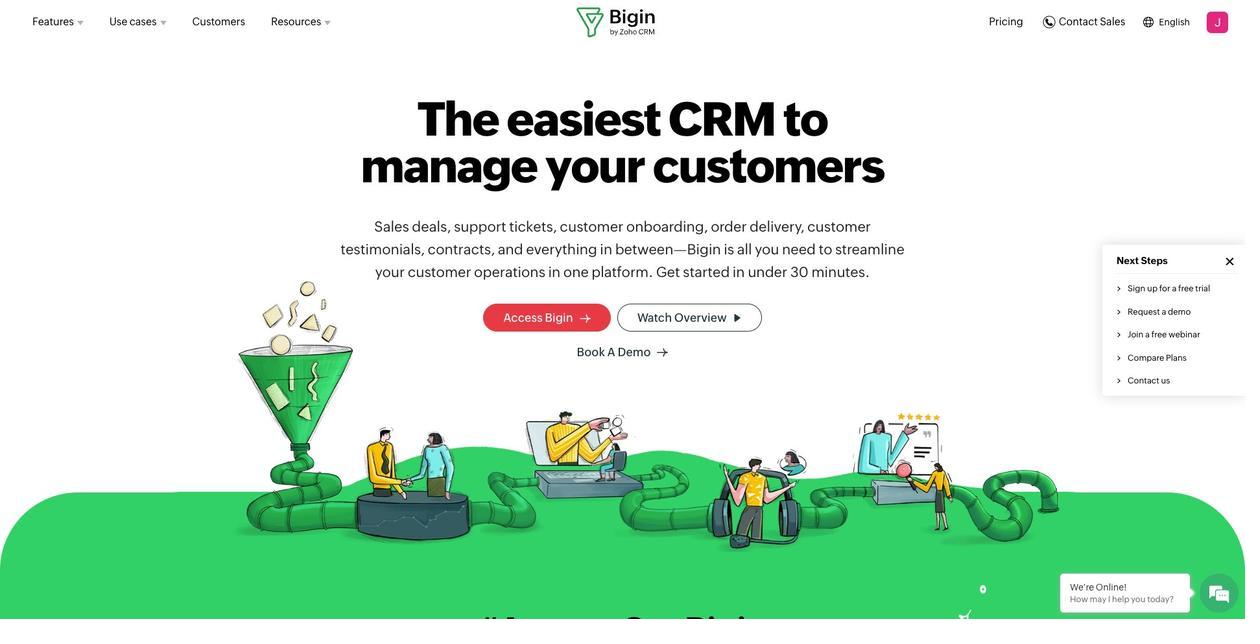 Task type: describe. For each thing, give the bounding box(es) containing it.
deals,
[[412, 219, 451, 235]]

sign up for a free trial
[[1128, 284, 1211, 293]]

contracts,
[[428, 242, 495, 258]]

to inside sales deals, support tickets, customer onboarding, order delivery, customer testimonials, contracts, and everything in between—bigin is all you need to streamline your customer operations in one platform. get started in under 30 minutes.
[[819, 242, 833, 258]]

for
[[1160, 284, 1171, 293]]

help
[[1113, 594, 1130, 604]]

i
[[1109, 594, 1111, 604]]

contact sales
[[1060, 16, 1126, 28]]

demo
[[1169, 307, 1192, 316]]

30
[[791, 264, 809, 281]]

minutes.
[[812, 264, 871, 281]]

watch overview
[[638, 311, 727, 324]]

we're online! how may i help you today?
[[1071, 582, 1175, 604]]

0 horizontal spatial free
[[1152, 330, 1168, 339]]

operations
[[474, 264, 546, 281]]

access
[[504, 311, 543, 324]]

tickets,
[[510, 219, 557, 235]]

sales inside sales deals, support tickets, customer onboarding, order delivery, customer testimonials, contracts, and everything in between—bigin is all you need to streamline your customer operations in one platform. get started in under 30 minutes.
[[374, 219, 409, 235]]

access bigin link
[[484, 303, 611, 331]]

contact sales link
[[1043, 16, 1126, 28]]

order
[[711, 219, 747, 235]]

under
[[748, 264, 788, 281]]

use
[[110, 16, 127, 28]]

customers link
[[192, 5, 245, 40]]

up
[[1148, 284, 1158, 293]]

1 horizontal spatial in
[[600, 242, 613, 258]]

bigin for everyone image
[[118, 282, 1131, 556]]

watch
[[638, 311, 672, 324]]

sales deals, support tickets, customer onboarding, order delivery, customer testimonials, contracts, and everything in between—bigin is all you need to streamline your customer operations in one platform. get started in under 30 minutes.
[[341, 219, 905, 281]]

one
[[564, 264, 589, 281]]

your inside the easiest crm to manage your customers
[[546, 139, 645, 193]]

next steps
[[1117, 255, 1169, 266]]

the
[[418, 92, 499, 146]]

sign
[[1128, 284, 1146, 293]]

delivery,
[[750, 219, 805, 235]]

use cases
[[110, 16, 157, 28]]

all
[[738, 242, 752, 258]]

testimonials,
[[341, 242, 425, 258]]

contact for contact us
[[1128, 376, 1160, 385]]

compare
[[1128, 353, 1165, 362]]

features
[[32, 16, 74, 28]]

a for free
[[1146, 330, 1151, 339]]

us
[[1162, 376, 1171, 385]]

today?
[[1148, 594, 1175, 604]]

online!
[[1097, 582, 1128, 592]]

james peterson image
[[1207, 11, 1230, 33]]



Task type: vqa. For each thing, say whether or not it's contained in the screenshot.
demo
yes



Task type: locate. For each thing, give the bounding box(es) containing it.
started
[[683, 264, 730, 281]]

1 vertical spatial you
[[1132, 594, 1146, 604]]

support
[[454, 219, 507, 235]]

join a free webinar
[[1128, 330, 1201, 339]]

a
[[1173, 284, 1177, 293], [1162, 307, 1167, 316], [1146, 330, 1151, 339], [608, 345, 616, 359]]

demo
[[618, 345, 651, 359]]

platform.
[[592, 264, 654, 281]]

you inside sales deals, support tickets, customer onboarding, order delivery, customer testimonials, contracts, and everything in between—bigin is all you need to streamline your customer operations in one platform. get started in under 30 minutes.
[[755, 242, 780, 258]]

0 vertical spatial to
[[784, 92, 828, 146]]

compare plans link
[[1128, 353, 1188, 362]]

how
[[1071, 594, 1089, 604]]

free
[[1179, 284, 1194, 293], [1152, 330, 1168, 339]]

next
[[1117, 255, 1140, 266]]

a right join on the bottom of the page
[[1146, 330, 1151, 339]]

a for demo
[[608, 345, 616, 359]]

you right help
[[1132, 594, 1146, 604]]

in down all
[[733, 264, 745, 281]]

2 horizontal spatial customer
[[808, 219, 872, 235]]

1 horizontal spatial you
[[1132, 594, 1146, 604]]

steps
[[1142, 255, 1169, 266]]

0 vertical spatial your
[[546, 139, 645, 193]]

to inside the easiest crm to manage your customers
[[784, 92, 828, 146]]

book a demo link
[[567, 344, 679, 359]]

0 horizontal spatial you
[[755, 242, 780, 258]]

free left the trial
[[1179, 284, 1194, 293]]

access bigin
[[504, 311, 573, 324]]

contact us link
[[1128, 376, 1171, 385]]

overview
[[675, 311, 727, 324]]

customer up streamline
[[808, 219, 872, 235]]

in left the one
[[549, 264, 561, 281]]

book a demo
[[577, 345, 651, 359]]

free down request a demo
[[1152, 330, 1168, 339]]

easiest
[[507, 92, 661, 146]]

manage
[[361, 139, 538, 193]]

pricing link
[[990, 14, 1024, 30]]

customers
[[192, 16, 245, 28]]

sales left english
[[1101, 16, 1126, 28]]

get
[[656, 264, 680, 281]]

0 vertical spatial contact
[[1060, 16, 1099, 28]]

a for demo
[[1162, 307, 1167, 316]]

plans
[[1167, 353, 1188, 362]]

request a demo
[[1128, 307, 1192, 316]]

onboarding,
[[627, 219, 708, 235]]

a right 'book'
[[608, 345, 616, 359]]

book
[[577, 345, 606, 359]]

everything
[[526, 242, 598, 258]]

1 horizontal spatial customer
[[560, 219, 624, 235]]

in
[[600, 242, 613, 258], [549, 264, 561, 281], [733, 264, 745, 281]]

compare plans
[[1128, 353, 1188, 362]]

0 vertical spatial sales
[[1101, 16, 1126, 28]]

join
[[1128, 330, 1144, 339]]

may
[[1091, 594, 1107, 604]]

1 vertical spatial to
[[819, 242, 833, 258]]

0 horizontal spatial in
[[549, 264, 561, 281]]

you right all
[[755, 242, 780, 258]]

contact us
[[1128, 376, 1171, 385]]

1 vertical spatial your
[[375, 264, 405, 281]]

crm
[[669, 92, 776, 146]]

1 horizontal spatial contact
[[1128, 376, 1160, 385]]

1 vertical spatial contact
[[1128, 376, 1160, 385]]

customer up everything
[[560, 219, 624, 235]]

0 horizontal spatial customer
[[408, 264, 472, 281]]

english
[[1160, 17, 1191, 27]]

0 horizontal spatial sales
[[374, 219, 409, 235]]

0 vertical spatial free
[[1179, 284, 1194, 293]]

request
[[1128, 307, 1161, 316]]

a right for
[[1173, 284, 1177, 293]]

in up platform.
[[600, 242, 613, 258]]

trial
[[1196, 284, 1211, 293]]

1 horizontal spatial sales
[[1101, 16, 1126, 28]]

webinar
[[1169, 330, 1201, 339]]

you inside we're online! how may i help you today?
[[1132, 594, 1146, 604]]

sign up for a free trial link
[[1128, 284, 1211, 293]]

the easiest crm to manage your customers
[[361, 92, 885, 193]]

1 horizontal spatial your
[[546, 139, 645, 193]]

streamline
[[836, 242, 905, 258]]

customers
[[653, 139, 885, 193]]

sales up testimonials,
[[374, 219, 409, 235]]

2 horizontal spatial in
[[733, 264, 745, 281]]

request a demo link
[[1128, 307, 1192, 316]]

contact
[[1060, 16, 1099, 28], [1128, 376, 1160, 385]]

your inside sales deals, support tickets, customer onboarding, order delivery, customer testimonials, contracts, and everything in between—bigin is all you need to streamline your customer operations in one platform. get started in under 30 minutes.
[[375, 264, 405, 281]]

and
[[498, 242, 524, 258]]

bigin
[[545, 311, 573, 324]]

to
[[784, 92, 828, 146], [819, 242, 833, 258]]

need
[[783, 242, 816, 258]]

customer
[[560, 219, 624, 235], [808, 219, 872, 235], [408, 264, 472, 281]]

your
[[546, 139, 645, 193], [375, 264, 405, 281]]

cases
[[130, 16, 157, 28]]

1 vertical spatial sales
[[374, 219, 409, 235]]

0 horizontal spatial your
[[375, 264, 405, 281]]

a left "demo"
[[1162, 307, 1167, 316]]

you
[[755, 242, 780, 258], [1132, 594, 1146, 604]]

1 horizontal spatial free
[[1179, 284, 1194, 293]]

join a free webinar link
[[1128, 330, 1201, 339]]

sales
[[1101, 16, 1126, 28], [374, 219, 409, 235]]

0 vertical spatial you
[[755, 242, 780, 258]]

is
[[724, 242, 735, 258]]

between—bigin
[[616, 242, 721, 258]]

resources
[[271, 16, 321, 28]]

0 horizontal spatial contact
[[1060, 16, 1099, 28]]

1 vertical spatial free
[[1152, 330, 1168, 339]]

customer down "contracts,"
[[408, 264, 472, 281]]

we're
[[1071, 582, 1095, 592]]

contact for contact sales
[[1060, 16, 1099, 28]]

pricing
[[990, 16, 1024, 28]]



